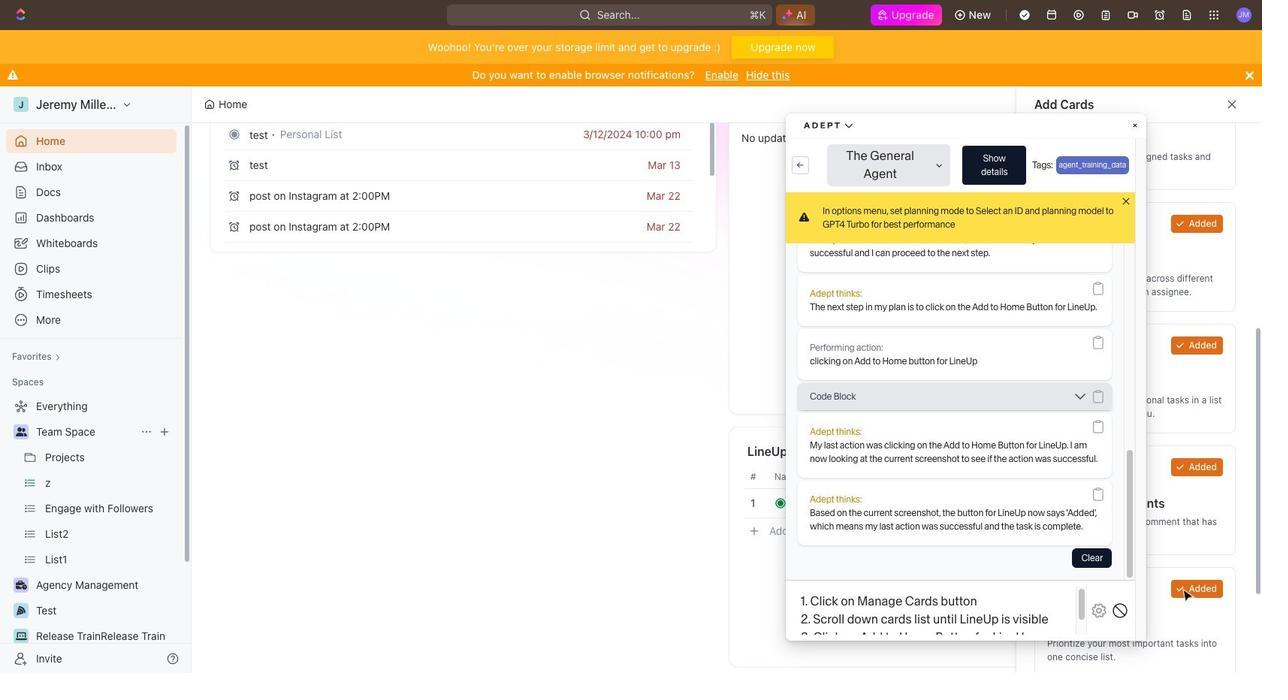 Task type: locate. For each thing, give the bounding box(es) containing it.
assigned comments image
[[1047, 458, 1075, 485]]

tree
[[6, 395, 177, 673]]

sidebar navigation
[[0, 86, 195, 673]]

laptop code image
[[15, 632, 27, 641]]

jeremy miller's workspace, , element
[[14, 97, 29, 112]]

pizza slice image
[[17, 606, 26, 615]]

business time image
[[15, 581, 27, 590]]



Task type: describe. For each thing, give the bounding box(es) containing it.
tree inside sidebar navigation
[[6, 395, 177, 673]]

lineup image
[[1047, 580, 1075, 607]]

user group image
[[15, 428, 27, 437]]

assigned to me image
[[1047, 215, 1075, 242]]



Task type: vqa. For each thing, say whether or not it's contained in the screenshot.
the business time image
yes



